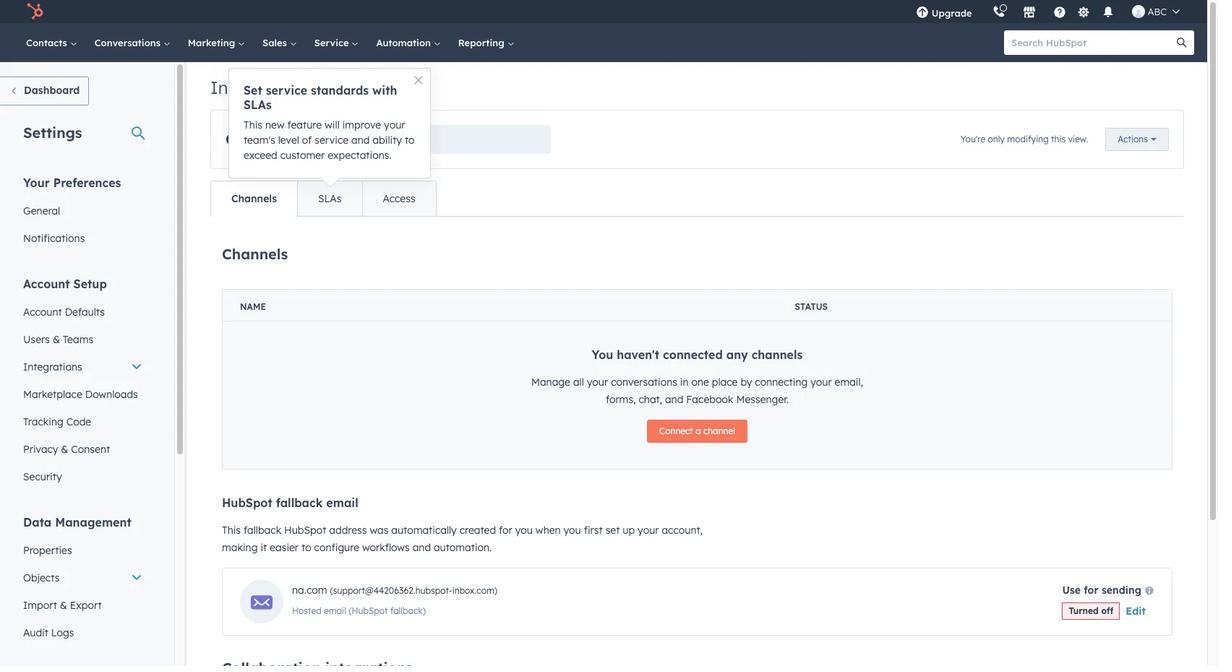 Task type: vqa. For each thing, say whether or not it's contained in the screenshot.
Activity
no



Task type: locate. For each thing, give the bounding box(es) containing it.
notifications
[[23, 232, 85, 245]]

(hubspot
[[349, 606, 388, 617]]

channels
[[231, 192, 277, 205], [222, 245, 288, 263]]

tracking code link
[[14, 409, 151, 436]]

1 horizontal spatial this
[[244, 119, 263, 132]]

slas down customer
[[318, 192, 342, 205]]

1 horizontal spatial hubspot
[[284, 524, 326, 537]]

0 horizontal spatial you
[[515, 524, 533, 537]]

settings
[[23, 124, 82, 142]]

by
[[741, 376, 752, 389]]

channels for channels tab panel
[[222, 245, 288, 263]]

0 horizontal spatial service
[[266, 83, 307, 98]]

you're
[[961, 134, 986, 144]]

upgrade image
[[916, 7, 929, 20]]

set service standards with slas tooltip
[[229, 69, 430, 178]]

this up making
[[222, 524, 241, 537]]

1 vertical spatial slas
[[318, 192, 342, 205]]

1 vertical spatial and
[[665, 393, 684, 406]]

0 vertical spatial this
[[244, 119, 263, 132]]

to
[[405, 134, 415, 147], [302, 542, 311, 555]]

2 account from the top
[[23, 306, 62, 319]]

settings link
[[1075, 4, 1093, 19]]

1 horizontal spatial to
[[405, 134, 415, 147]]

in
[[680, 376, 689, 389]]

data management element
[[14, 515, 151, 647]]

hubspot up easier
[[284, 524, 326, 537]]

1 vertical spatial &
[[61, 443, 68, 456]]

1 vertical spatial to
[[302, 542, 311, 555]]

to inside this new feature will improve your team's level of service and ability to exceed customer expectations.
[[405, 134, 415, 147]]

edit
[[1126, 605, 1146, 618]]

code
[[66, 416, 91, 429]]

email right hosted on the bottom
[[324, 606, 346, 617]]

haven't
[[617, 348, 660, 362]]

0 horizontal spatial to
[[302, 542, 311, 555]]

one
[[692, 376, 709, 389]]

na.com
[[292, 584, 327, 597]]

0 vertical spatial service
[[266, 83, 307, 98]]

off
[[1102, 606, 1114, 617]]

turned off
[[1069, 606, 1114, 617]]

connect a channel button
[[647, 420, 748, 443]]

search image
[[1177, 38, 1187, 48]]

notifications link
[[14, 225, 151, 252]]

& inside the users & teams link
[[53, 333, 60, 346]]

tab list containing channels
[[210, 181, 436, 217]]

this for this new feature will improve your team's level of service and ability to exceed customer expectations.
[[244, 119, 263, 132]]

privacy
[[23, 443, 58, 456]]

you
[[592, 348, 613, 362]]

email
[[326, 496, 359, 510], [324, 606, 346, 617]]

settings image
[[1078, 6, 1091, 19]]

fallback
[[276, 496, 323, 510], [244, 524, 281, 537]]

1 horizontal spatial you
[[564, 524, 581, 537]]

fallback up easier
[[276, 496, 323, 510]]

audit
[[23, 627, 48, 640]]

place
[[712, 376, 738, 389]]

0 vertical spatial to
[[405, 134, 415, 147]]

1 horizontal spatial and
[[413, 542, 431, 555]]

this inside this new feature will improve your team's level of service and ability to exceed customer expectations.
[[244, 119, 263, 132]]

email up address
[[326, 496, 359, 510]]

inboxes
[[210, 77, 276, 98]]

1 account from the top
[[23, 277, 70, 291]]

0 vertical spatial slas
[[244, 98, 272, 112]]

email,
[[835, 376, 863, 389]]

1 vertical spatial fallback
[[244, 524, 281, 537]]

contacts link
[[17, 23, 86, 62]]

use
[[1063, 584, 1081, 597]]

you left first
[[564, 524, 581, 537]]

your inside this new feature will improve your team's level of service and ability to exceed customer expectations.
[[384, 119, 405, 132]]

1 vertical spatial this
[[222, 524, 241, 537]]

channels down exceed
[[231, 192, 277, 205]]

workflows
[[362, 542, 410, 555]]

connect a channel
[[660, 426, 735, 437]]

objects
[[23, 572, 60, 585]]

configure
[[314, 542, 359, 555]]

to right ability
[[405, 134, 415, 147]]

2 vertical spatial &
[[60, 599, 67, 612]]

& right users
[[53, 333, 60, 346]]

hubspot up making
[[222, 496, 272, 510]]

management
[[55, 516, 131, 530]]

0 vertical spatial account
[[23, 277, 70, 291]]

account defaults
[[23, 306, 105, 319]]

consent
[[71, 443, 110, 456]]

import & export
[[23, 599, 102, 612]]

channels inside tab panel
[[222, 245, 288, 263]]

marketplaces button
[[1014, 0, 1045, 23]]

account,
[[662, 524, 703, 537]]

for right "created"
[[499, 524, 513, 537]]

sales
[[263, 37, 290, 48]]

edit button
[[1126, 603, 1146, 620]]

account
[[23, 277, 70, 291], [23, 306, 62, 319]]

0 vertical spatial fallback
[[276, 496, 323, 510]]

account up users
[[23, 306, 62, 319]]

and inside this fallback hubspot address was automatically created for you when you first set up your account, making it easier to configure workflows and automation.
[[413, 542, 431, 555]]

messenger.
[[736, 393, 789, 406]]

and up expectations.
[[351, 134, 370, 147]]

2 horizontal spatial and
[[665, 393, 684, 406]]

calling icon image
[[993, 6, 1006, 19]]

channels for channels link
[[231, 192, 277, 205]]

1 vertical spatial for
[[1084, 584, 1099, 597]]

your preferences element
[[14, 175, 151, 252]]

hubspot image
[[26, 3, 43, 20]]

slas up 'new'
[[244, 98, 272, 112]]

fallback for hubspot
[[244, 524, 281, 537]]

for right the use on the bottom of the page
[[1084, 584, 1099, 597]]

fallback inside this fallback hubspot address was automatically created for you when you first set up your account, making it easier to configure workflows and automation.
[[244, 524, 281, 537]]

your right all
[[587, 376, 608, 389]]

of
[[302, 134, 312, 147]]

1 vertical spatial channels
[[222, 245, 288, 263]]

and inside manage all your conversations in one place by connecting your email, forms, chat, and facebook messenger.
[[665, 393, 684, 406]]

1 horizontal spatial service
[[315, 134, 349, 147]]

account setup element
[[14, 276, 151, 491]]

service inside this new feature will improve your team's level of service and ability to exceed customer expectations.
[[315, 134, 349, 147]]

you left when
[[515, 524, 533, 537]]

0 vertical spatial for
[[499, 524, 513, 537]]

0 horizontal spatial this
[[222, 524, 241, 537]]

automation.
[[434, 542, 492, 555]]

slas
[[244, 98, 272, 112], [318, 192, 342, 205]]

menu
[[906, 0, 1190, 23]]

to right easier
[[302, 542, 311, 555]]

1 horizontal spatial for
[[1084, 584, 1099, 597]]

fallback up it
[[244, 524, 281, 537]]

& inside import & export link
[[60, 599, 67, 612]]

view:
[[285, 130, 321, 148]]

expectations.
[[328, 149, 392, 162]]

objects button
[[14, 565, 151, 592]]

import
[[23, 599, 57, 612]]

created
[[460, 524, 496, 537]]

and down automatically on the bottom of the page
[[413, 542, 431, 555]]

tracking code
[[23, 416, 91, 429]]

any
[[726, 348, 748, 362]]

customer
[[280, 149, 325, 162]]

current view:
[[226, 130, 321, 148]]

inbox
[[338, 132, 370, 147]]

notifications image
[[1102, 7, 1115, 20]]

manage
[[531, 376, 571, 389]]

users
[[23, 333, 50, 346]]

tab list
[[210, 181, 436, 217]]

account for account setup
[[23, 277, 70, 291]]

reporting link
[[450, 23, 523, 62]]

& right privacy
[[61, 443, 68, 456]]

1 vertical spatial service
[[315, 134, 349, 147]]

service right set
[[266, 83, 307, 98]]

service down will
[[315, 134, 349, 147]]

your up ability
[[384, 119, 405, 132]]

audit logs link
[[14, 620, 151, 647]]

0 horizontal spatial slas
[[244, 98, 272, 112]]

0 horizontal spatial for
[[499, 524, 513, 537]]

0 vertical spatial and
[[351, 134, 370, 147]]

& inside the privacy & consent link
[[61, 443, 68, 456]]

your right up on the bottom right
[[638, 524, 659, 537]]

close image
[[414, 76, 423, 85]]

this up team's
[[244, 119, 263, 132]]

downloads
[[85, 388, 138, 401]]

channels up name
[[222, 245, 288, 263]]

name
[[240, 302, 266, 312]]

this inside this fallback hubspot address was automatically created for you when you first set up your account, making it easier to configure workflows and automation.
[[222, 524, 241, 537]]

and inside this new feature will improve your team's level of service and ability to exceed customer expectations.
[[351, 134, 370, 147]]

2 vertical spatial and
[[413, 542, 431, 555]]

1 vertical spatial hubspot
[[284, 524, 326, 537]]

this
[[244, 119, 263, 132], [222, 524, 241, 537]]

a
[[696, 426, 701, 437]]

only
[[988, 134, 1005, 144]]

0 vertical spatial &
[[53, 333, 60, 346]]

users & teams link
[[14, 326, 151, 354]]

service
[[266, 83, 307, 98], [315, 134, 349, 147]]

teams
[[63, 333, 93, 346]]

and down in
[[665, 393, 684, 406]]

hubspot
[[222, 496, 272, 510], [284, 524, 326, 537]]

security link
[[14, 463, 151, 491]]

channels inside tab list
[[231, 192, 277, 205]]

0 vertical spatial email
[[326, 496, 359, 510]]

0 vertical spatial channels
[[231, 192, 277, 205]]

marketing link
[[179, 23, 254, 62]]

account up account defaults
[[23, 277, 70, 291]]

1 horizontal spatial slas
[[318, 192, 342, 205]]

turned
[[1069, 606, 1099, 617]]

& left export
[[60, 599, 67, 612]]

0 horizontal spatial and
[[351, 134, 370, 147]]

1 vertical spatial account
[[23, 306, 62, 319]]

0 vertical spatial hubspot
[[222, 496, 272, 510]]



Task type: describe. For each thing, give the bounding box(es) containing it.
channels tab panel
[[210, 216, 1184, 667]]

(support@44206362.hubspot-
[[330, 586, 452, 597]]

menu containing abc
[[906, 0, 1190, 23]]

modifying
[[1007, 134, 1049, 144]]

fallback for email
[[276, 496, 323, 510]]

contacts
[[26, 37, 70, 48]]

improve
[[343, 119, 381, 132]]

slas inside slas link
[[318, 192, 342, 205]]

abc button
[[1123, 0, 1189, 23]]

account for account defaults
[[23, 306, 62, 319]]

actions button
[[1106, 128, 1169, 151]]

automation link
[[368, 23, 450, 62]]

reporting
[[458, 37, 507, 48]]

hubspot link
[[17, 3, 54, 20]]

this fallback hubspot address was automatically created for you when you first set up your account, making it easier to configure workflows and automation.
[[222, 524, 703, 555]]

first
[[584, 524, 603, 537]]

integrations button
[[14, 354, 151, 381]]

data
[[23, 516, 52, 530]]

use for sending
[[1063, 584, 1142, 597]]

marketplace downloads link
[[14, 381, 151, 409]]

team's
[[244, 134, 275, 147]]

marketing
[[188, 37, 238, 48]]

slas inside set service standards with slas
[[244, 98, 272, 112]]

it
[[261, 542, 267, 555]]

Search HubSpot search field
[[1004, 30, 1182, 55]]

logs
[[51, 627, 74, 640]]

conversations link
[[86, 23, 179, 62]]

exceed
[[244, 149, 277, 162]]

level
[[278, 134, 299, 147]]

for inside this fallback hubspot address was automatically created for you when you first set up your account, making it easier to configure workflows and automation.
[[499, 524, 513, 537]]

facebook
[[686, 393, 734, 406]]

inbox button
[[330, 125, 551, 154]]

up
[[623, 524, 635, 537]]

connecting
[[755, 376, 808, 389]]

address
[[329, 524, 367, 537]]

calling icon button
[[987, 2, 1011, 21]]

privacy & consent link
[[14, 436, 151, 463]]

service link
[[306, 23, 368, 62]]

your left email,
[[811, 376, 832, 389]]

hosted
[[292, 606, 322, 617]]

audit logs
[[23, 627, 74, 640]]

was
[[370, 524, 389, 537]]

2 you from the left
[[564, 524, 581, 537]]

actions
[[1118, 134, 1148, 145]]

account defaults link
[[14, 299, 151, 326]]

dashboard
[[24, 84, 80, 97]]

1 vertical spatial email
[[324, 606, 346, 617]]

privacy & consent
[[23, 443, 110, 456]]

hubspot inside this fallback hubspot address was automatically created for you when you first set up your account, making it easier to configure workflows and automation.
[[284, 524, 326, 537]]

conversations
[[611, 376, 677, 389]]

manage all your conversations in one place by connecting your email, forms, chat, and facebook messenger.
[[531, 376, 863, 406]]

your inside this fallback hubspot address was automatically created for you when you first set up your account, making it easier to configure workflows and automation.
[[638, 524, 659, 537]]

general link
[[14, 197, 151, 225]]

conversations
[[95, 37, 163, 48]]

set service standards with slas
[[244, 83, 397, 112]]

& for export
[[60, 599, 67, 612]]

users & teams
[[23, 333, 93, 346]]

this new feature will improve your team's level of service and ability to exceed customer expectations.
[[244, 119, 415, 162]]

connected
[[663, 348, 723, 362]]

service
[[314, 37, 352, 48]]

with
[[372, 83, 397, 98]]

brad klo image
[[1132, 5, 1145, 18]]

import & export link
[[14, 592, 151, 620]]

will
[[325, 119, 340, 132]]

& for teams
[[53, 333, 60, 346]]

channels
[[752, 348, 803, 362]]

0 horizontal spatial hubspot
[[222, 496, 272, 510]]

when
[[536, 524, 561, 537]]

forms,
[[606, 393, 636, 406]]

this for this fallback hubspot address was automatically created for you when you first set up your account, making it easier to configure workflows and automation.
[[222, 524, 241, 537]]

automation
[[376, 37, 434, 48]]

service inside set service standards with slas
[[266, 83, 307, 98]]

automatically
[[391, 524, 457, 537]]

your
[[23, 176, 50, 190]]

integrations
[[23, 361, 82, 374]]

slas link
[[297, 181, 362, 216]]

marketplace downloads
[[23, 388, 138, 401]]

access link
[[362, 181, 436, 216]]

search button
[[1170, 30, 1195, 55]]

access
[[383, 192, 416, 205]]

this
[[1051, 134, 1066, 144]]

marketplaces image
[[1023, 7, 1036, 20]]

na.com (support@44206362.hubspot-inbox.com)
[[292, 584, 498, 597]]

help image
[[1053, 7, 1066, 20]]

you haven't connected any channels
[[592, 348, 803, 362]]

1 you from the left
[[515, 524, 533, 537]]

all
[[573, 376, 584, 389]]

making
[[222, 542, 258, 555]]

fallback)
[[390, 606, 426, 617]]

new
[[265, 119, 285, 132]]

properties
[[23, 544, 72, 557]]

standards
[[311, 83, 369, 98]]

& for consent
[[61, 443, 68, 456]]

hosted email (hubspot fallback)
[[292, 606, 426, 617]]

preferences
[[53, 176, 121, 190]]

to inside this fallback hubspot address was automatically created for you when you first set up your account, making it easier to configure workflows and automation.
[[302, 542, 311, 555]]

current
[[226, 130, 280, 148]]



